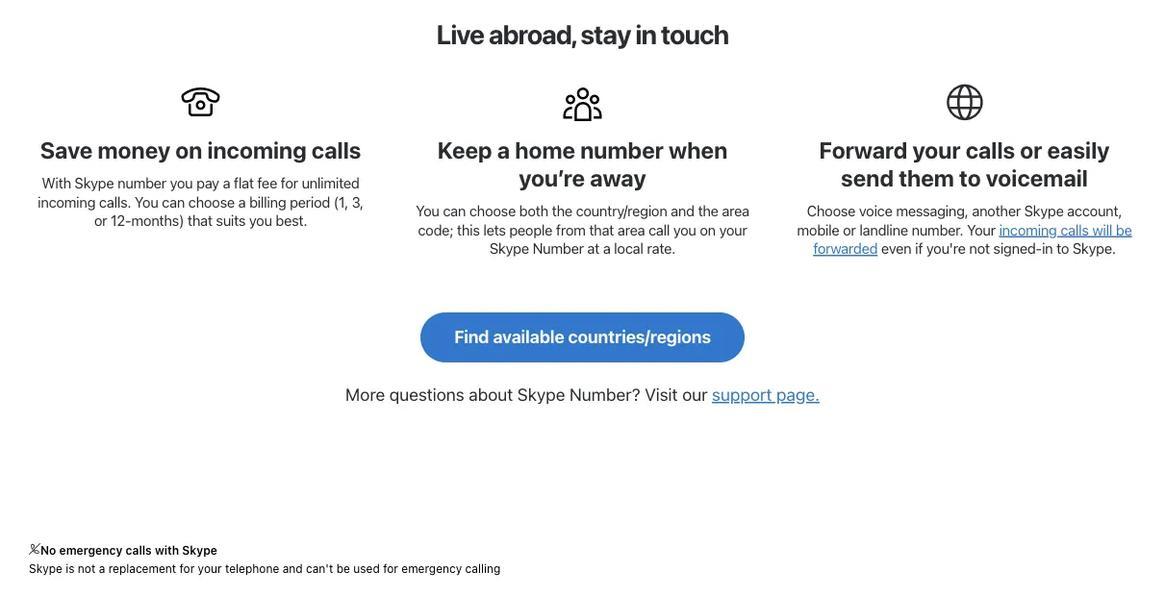 Task type: locate. For each thing, give the bounding box(es) containing it.
1 horizontal spatial you
[[249, 213, 272, 230]]

incoming down with
[[38, 194, 95, 211]]

you inside you can choose both the country/region and the area code; this lets people from that area call you on your skype number at a local rate.
[[674, 222, 696, 239]]

0 vertical spatial number
[[581, 137, 664, 164]]

2 horizontal spatial incoming
[[1000, 222, 1057, 239]]

1 horizontal spatial in
[[1042, 240, 1053, 257]]

a
[[497, 137, 510, 164], [223, 175, 230, 192], [238, 194, 246, 211], [603, 240, 611, 257], [99, 563, 105, 576]]

1 horizontal spatial can
[[443, 203, 466, 220]]

to
[[960, 165, 981, 192], [1057, 240, 1070, 257]]

find
[[454, 327, 489, 347]]

0 horizontal spatial or
[[94, 213, 107, 230]]

in
[[636, 19, 656, 50], [1042, 240, 1053, 257]]

to left the skype.
[[1057, 240, 1070, 257]]

calls up voicemail
[[966, 137, 1016, 164]]

another
[[972, 203, 1021, 220]]

incoming up fee
[[207, 137, 307, 164]]

you inside with skype number you pay a flat fee for unlimited incoming calls. you can choose a billing period (1, 3, or 12-months) that suits you best.
[[135, 194, 158, 211]]

0 vertical spatial to
[[960, 165, 981, 192]]

local
[[614, 240, 644, 257]]

1 vertical spatial and
[[283, 563, 303, 576]]

1 vertical spatial area
[[618, 222, 645, 239]]

2 horizontal spatial your
[[913, 137, 961, 164]]

your inside you can choose both the country/region and the area code; this lets people from that area call you on your skype number at a local rate.
[[720, 222, 747, 239]]

calls.
[[99, 194, 131, 211]]

calls
[[312, 137, 361, 164], [966, 137, 1016, 164], [1061, 222, 1089, 239], [126, 545, 152, 558]]

can up months)
[[162, 194, 185, 211]]

area
[[722, 203, 750, 220], [618, 222, 645, 239]]

that
[[188, 213, 212, 230], [589, 222, 614, 239]]

2 vertical spatial your
[[198, 563, 222, 576]]

not right is
[[78, 563, 96, 576]]

voicemail
[[986, 165, 1088, 192]]

1 horizontal spatial be
[[1116, 222, 1132, 239]]

or inside forward your calls or easily send them to voicemail
[[1020, 137, 1043, 164]]

0 horizontal spatial emergency
[[59, 545, 123, 558]]

for right replacement
[[180, 563, 195, 576]]

0 vertical spatial area
[[722, 203, 750, 220]]

forward
[[820, 137, 908, 164]]

1 horizontal spatial or
[[843, 222, 856, 239]]

the
[[552, 203, 573, 220], [698, 203, 719, 220]]

or up voicemail
[[1020, 137, 1043, 164]]

live
[[437, 19, 484, 50]]

1 vertical spatial not
[[78, 563, 96, 576]]

area up local
[[618, 222, 645, 239]]

1 horizontal spatial the
[[698, 203, 719, 220]]

number up calls.
[[117, 175, 166, 192]]

1 vertical spatial incoming
[[38, 194, 95, 211]]

1 horizontal spatial to
[[1057, 240, 1070, 257]]

2 horizontal spatial for
[[383, 563, 398, 576]]

skype up calls.
[[75, 175, 114, 192]]

save
[[40, 137, 93, 164]]

or inside choose voice messaging, another skype account, mobile or landline number. your
[[843, 222, 856, 239]]

that up at
[[589, 222, 614, 239]]

or inside with skype number you pay a flat fee for unlimited incoming calls. you can choose a billing period (1, 3, or 12-months) that suits you best.
[[94, 213, 107, 230]]

touch
[[661, 19, 729, 50]]

code;
[[418, 222, 453, 239]]

calls up unlimited
[[312, 137, 361, 164]]

0 horizontal spatial incoming
[[38, 194, 95, 211]]

1 horizontal spatial choose
[[470, 203, 516, 220]]

the up from
[[552, 203, 573, 220]]

more
[[346, 385, 385, 406]]

send
[[841, 165, 894, 192]]

1 vertical spatial number
[[117, 175, 166, 192]]

incoming inside with skype number you pay a flat fee for unlimited incoming calls. you can choose a billing period (1, 3, or 12-months) that suits you best.
[[38, 194, 95, 211]]

your
[[967, 222, 996, 239]]

if
[[915, 240, 923, 257]]

support page. link
[[712, 385, 820, 406]]

skype right with at left bottom
[[182, 545, 217, 558]]

emergency up is
[[59, 545, 123, 558]]

1 vertical spatial your
[[720, 222, 747, 239]]

for right fee
[[281, 175, 298, 192]]

you
[[170, 175, 193, 192], [249, 213, 272, 230], [674, 222, 696, 239]]

0 horizontal spatial and
[[283, 563, 303, 576]]

0 horizontal spatial can
[[162, 194, 185, 211]]

find available countries/regions
[[454, 327, 711, 347]]

support
[[712, 385, 772, 406]]

2 horizontal spatial or
[[1020, 137, 1043, 164]]

can inside with skype number you pay a flat fee for unlimited incoming calls. you can choose a billing period (1, 3, or 12-months) that suits you best.
[[162, 194, 185, 211]]

skype down lets
[[490, 240, 529, 257]]

on
[[175, 137, 202, 164], [700, 222, 716, 239]]

0 horizontal spatial the
[[552, 203, 573, 220]]

0 horizontal spatial to
[[960, 165, 981, 192]]

be
[[1116, 222, 1132, 239], [337, 563, 350, 576]]

the down when
[[698, 203, 719, 220]]

page.
[[777, 385, 820, 406]]

you
[[135, 194, 158, 211], [416, 203, 440, 220]]

a right at
[[603, 240, 611, 257]]

0 horizontal spatial you
[[135, 194, 158, 211]]

in left the skype.
[[1042, 240, 1053, 257]]

with skype number you pay a flat fee for unlimited incoming calls. you can choose a billing period (1, 3, or 12-months) that suits you best.
[[38, 175, 364, 230]]

0 vertical spatial emergency
[[59, 545, 123, 558]]

suits
[[216, 213, 246, 230]]

0 vertical spatial incoming
[[207, 137, 307, 164]]

or left '12-'
[[94, 213, 107, 230]]

or up forwarded
[[843, 222, 856, 239]]

a left flat
[[223, 175, 230, 192]]

our
[[682, 385, 708, 406]]

from
[[556, 222, 586, 239]]

you right call
[[674, 222, 696, 239]]

and left can't on the bottom of page
[[283, 563, 303, 576]]

choose down "pay"
[[188, 194, 235, 211]]

skype right the about
[[518, 385, 565, 406]]

save money on incoming calls
[[40, 137, 361, 164]]

or
[[1020, 137, 1043, 164], [94, 213, 107, 230], [843, 222, 856, 239]]

your left "telephone"
[[198, 563, 222, 576]]

1 horizontal spatial number
[[581, 137, 664, 164]]

you left "pay"
[[170, 175, 193, 192]]

0 vertical spatial not
[[969, 240, 990, 257]]

1 horizontal spatial on
[[700, 222, 716, 239]]

1 vertical spatial emergency
[[402, 563, 462, 576]]

area down when
[[722, 203, 750, 220]]

2 vertical spatial incoming
[[1000, 222, 1057, 239]]

number
[[581, 137, 664, 164], [117, 175, 166, 192]]

a right keep
[[497, 137, 510, 164]]

0 horizontal spatial on
[[175, 137, 202, 164]]

calls up the skype.
[[1061, 222, 1089, 239]]

and up rate.
[[671, 203, 695, 220]]

even if you're not signed-in to skype.
[[878, 240, 1116, 257]]

you down 'billing' at the left top
[[249, 213, 272, 230]]

and
[[671, 203, 695, 220], [283, 563, 303, 576]]

emergency
[[59, 545, 123, 558], [402, 563, 462, 576]]

0 vertical spatial be
[[1116, 222, 1132, 239]]

you up months)
[[135, 194, 158, 211]]

no emergency calls with skype
[[40, 545, 217, 558]]

1 horizontal spatial that
[[589, 222, 614, 239]]

1 horizontal spatial for
[[281, 175, 298, 192]]

your
[[913, 137, 961, 164], [720, 222, 747, 239], [198, 563, 222, 576]]

can
[[162, 194, 185, 211], [443, 203, 466, 220]]

0 horizontal spatial not
[[78, 563, 96, 576]]

number up away
[[581, 137, 664, 164]]

incoming up signed-
[[1000, 222, 1057, 239]]

available
[[493, 327, 565, 347]]

on right call
[[700, 222, 716, 239]]

0 horizontal spatial number
[[117, 175, 166, 192]]

0 vertical spatial and
[[671, 203, 695, 220]]

1 horizontal spatial you
[[416, 203, 440, 220]]

2 the from the left
[[698, 203, 719, 220]]

1 vertical spatial be
[[337, 563, 350, 576]]

0 horizontal spatial for
[[180, 563, 195, 576]]

skype is not a replacement for your telephone and can't be used for emergency calling
[[29, 563, 501, 576]]

0 horizontal spatial area
[[618, 222, 645, 239]]

1 horizontal spatial and
[[671, 203, 695, 220]]

1 vertical spatial on
[[700, 222, 716, 239]]

choose
[[188, 194, 235, 211], [470, 203, 516, 220]]

be right will
[[1116, 222, 1132, 239]]

on up "pay"
[[175, 137, 202, 164]]

2 horizontal spatial you
[[674, 222, 696, 239]]

incoming
[[207, 137, 307, 164], [38, 194, 95, 211], [1000, 222, 1057, 239]]

flat
[[234, 175, 254, 192]]

money
[[98, 137, 170, 164]]

be inside incoming calls will be forwarded
[[1116, 222, 1132, 239]]

lets
[[483, 222, 506, 239]]

to up another on the top
[[960, 165, 981, 192]]

0 horizontal spatial that
[[188, 213, 212, 230]]

months)
[[131, 213, 184, 230]]

countries/regions
[[568, 327, 711, 347]]

your right call
[[720, 222, 747, 239]]

that left suits
[[188, 213, 212, 230]]

0 horizontal spatial choose
[[188, 194, 235, 211]]

be left used
[[337, 563, 350, 576]]

0 horizontal spatial in
[[636, 19, 656, 50]]

calls inside incoming calls will be forwarded
[[1061, 222, 1089, 239]]

0 vertical spatial in
[[636, 19, 656, 50]]

0 vertical spatial on
[[175, 137, 202, 164]]

for right used
[[383, 563, 398, 576]]

can up this
[[443, 203, 466, 220]]

1 vertical spatial in
[[1042, 240, 1053, 257]]

fee
[[257, 175, 277, 192]]

skype down voicemail
[[1025, 203, 1064, 220]]

skype
[[75, 175, 114, 192], [1025, 203, 1064, 220], [490, 240, 529, 257], [518, 385, 565, 406], [182, 545, 217, 558], [29, 563, 62, 576]]

your up them
[[913, 137, 961, 164]]

on inside you can choose both the country/region and the area code; this lets people from that area call you on your skype number at a local rate.
[[700, 222, 716, 239]]

when
[[669, 137, 728, 164]]

choose inside with skype number you pay a flat fee for unlimited incoming calls. you can choose a billing period (1, 3, or 12-months) that suits you best.
[[188, 194, 235, 211]]

choose up lets
[[470, 203, 516, 220]]

in right the stay
[[636, 19, 656, 50]]

unlimited
[[302, 175, 360, 192]]

0 vertical spatial your
[[913, 137, 961, 164]]

1 horizontal spatial your
[[720, 222, 747, 239]]

not down your
[[969, 240, 990, 257]]

forward your calls or easily send them to voicemail
[[820, 137, 1110, 192]]

not
[[969, 240, 990, 257], [78, 563, 96, 576]]

a right is
[[99, 563, 105, 576]]

you inside you can choose both the country/region and the area code; this lets people from that area call you on your skype number at a local rate.
[[416, 203, 440, 220]]

emergency left calling
[[402, 563, 462, 576]]

you up code;
[[416, 203, 440, 220]]

that inside with skype number you pay a flat fee for unlimited incoming calls. you can choose a billing period (1, 3, or 12-months) that suits you best.
[[188, 213, 212, 230]]

will
[[1093, 222, 1113, 239]]

pay
[[196, 175, 219, 192]]

voice
[[859, 203, 893, 220]]

a inside keep a home number when you're away
[[497, 137, 510, 164]]

messaging,
[[896, 203, 969, 220]]

find available countries/regions button
[[421, 313, 745, 363]]



Task type: describe. For each thing, give the bounding box(es) containing it.
replacement
[[108, 563, 176, 576]]

with
[[42, 175, 71, 192]]

skype inside choose voice messaging, another skype account, mobile or landline number. your
[[1025, 203, 1064, 220]]

with
[[155, 545, 179, 558]]

home
[[515, 137, 576, 164]]

number inside keep a home number when you're away
[[581, 137, 664, 164]]

billing
[[249, 194, 286, 211]]

landline
[[860, 222, 908, 239]]

away
[[590, 165, 647, 192]]

0 horizontal spatial you
[[170, 175, 193, 192]]

a inside you can choose both the country/region and the area code; this lets people from that area call you on your skype number at a local rate.
[[603, 240, 611, 257]]

1 horizontal spatial incoming
[[207, 137, 307, 164]]

account,
[[1068, 203, 1122, 220]]

for inside with skype number you pay a flat fee for unlimited incoming calls. you can choose a billing period (1, 3, or 12-months) that suits you best.
[[281, 175, 298, 192]]

to inside forward your calls or easily send them to voicemail
[[960, 165, 981, 192]]

number inside with skype number you pay a flat fee for unlimited incoming calls. you can choose a billing period (1, 3, or 12-months) that suits you best.
[[117, 175, 166, 192]]

3,
[[352, 194, 364, 211]]

rate.
[[647, 240, 676, 257]]

more questions about skype number? visit our support page.
[[346, 385, 820, 406]]

call
[[649, 222, 670, 239]]

skype.
[[1073, 240, 1116, 257]]

both
[[519, 203, 549, 220]]

keep
[[438, 137, 492, 164]]

1 vertical spatial to
[[1057, 240, 1070, 257]]

live abroad, stay in touch
[[437, 19, 729, 50]]

calling
[[465, 563, 501, 576]]

skype inside with skype number you pay a flat fee for unlimited incoming calls. you can choose a billing period (1, 3, or 12-months) that suits you best.
[[75, 175, 114, 192]]

incoming calls will be forwarded
[[814, 222, 1132, 257]]

you can choose both the country/region and the area code; this lets people from that area call you on your skype number at a local rate.
[[416, 203, 750, 257]]

you're
[[927, 240, 966, 257]]

abroad,
[[489, 19, 576, 50]]

1 horizontal spatial area
[[722, 203, 750, 220]]

skype down no
[[29, 563, 62, 576]]

this
[[457, 222, 480, 239]]

about
[[469, 385, 513, 406]]

choose voice messaging, another skype account, mobile or landline number. your
[[797, 203, 1122, 239]]

number
[[533, 240, 584, 257]]

your inside forward your calls or easily send them to voicemail
[[913, 137, 961, 164]]

easily
[[1048, 137, 1110, 164]]

is
[[66, 563, 75, 576]]

number?
[[570, 385, 641, 406]]

incoming calls will be forwarded link
[[814, 222, 1132, 257]]

best.
[[276, 213, 307, 230]]

signed-
[[994, 240, 1042, 257]]

that inside you can choose both the country/region and the area code; this lets people from that area call you on your skype number at a local rate.
[[589, 222, 614, 239]]

telephone
[[225, 563, 279, 576]]

them
[[899, 165, 955, 192]]

1 horizontal spatial not
[[969, 240, 990, 257]]

12-
[[111, 213, 131, 230]]

incoming inside incoming calls will be forwarded
[[1000, 222, 1057, 239]]

number.
[[912, 222, 964, 239]]

choose
[[807, 203, 856, 220]]

skype inside you can choose both the country/region and the area code; this lets people from that area call you on your skype number at a local rate.
[[490, 240, 529, 257]]

mobile
[[797, 222, 840, 239]]

people
[[509, 222, 553, 239]]

stay
[[581, 19, 631, 50]]

used
[[353, 563, 380, 576]]

a down flat
[[238, 194, 246, 211]]

(1,
[[334, 194, 348, 211]]

can inside you can choose both the country/region and the area code; this lets people from that area call you on your skype number at a local rate.
[[443, 203, 466, 220]]

1 the from the left
[[552, 203, 573, 220]]

questions
[[390, 385, 465, 406]]

keep a home number when you're away
[[438, 137, 728, 192]]

1 horizontal spatial emergency
[[402, 563, 462, 576]]

choose inside you can choose both the country/region and the area code; this lets people from that area call you on your skype number at a local rate.
[[470, 203, 516, 220]]

no
[[40, 545, 56, 558]]

country/region
[[576, 203, 667, 220]]

forwarded
[[814, 240, 878, 257]]

calls inside forward your calls or easily send them to voicemail
[[966, 137, 1016, 164]]

0 horizontal spatial be
[[337, 563, 350, 576]]

can't
[[306, 563, 333, 576]]

and inside you can choose both the country/region and the area code; this lets people from that area call you on your skype number at a local rate.
[[671, 203, 695, 220]]

at
[[588, 240, 600, 257]]

calls up replacement
[[126, 545, 152, 558]]

you're
[[519, 165, 585, 192]]

even
[[882, 240, 912, 257]]

period
[[290, 194, 330, 211]]

visit
[[645, 385, 678, 406]]

0 horizontal spatial your
[[198, 563, 222, 576]]



Task type: vqa. For each thing, say whether or not it's contained in the screenshot.
left that
yes



